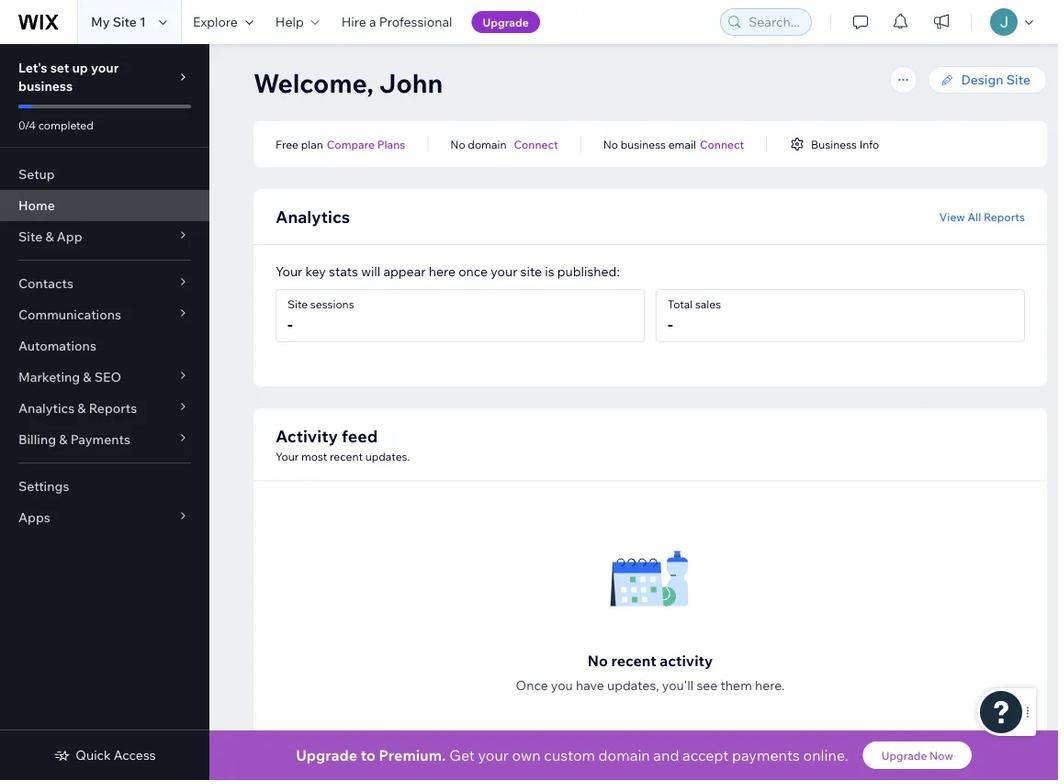Task type: vqa. For each thing, say whether or not it's contained in the screenshot.
'payment provider'
no



Task type: locate. For each thing, give the bounding box(es) containing it.
analytics for analytics & reports
[[18, 400, 75, 417]]

your
[[91, 60, 119, 76], [491, 264, 517, 280], [478, 747, 509, 765]]

no right plans
[[450, 137, 465, 151]]

feed
[[342, 426, 378, 446]]

upgrade to premium. get your own custom domain and accept payments online.
[[296, 747, 848, 765]]

upgrade left to
[[296, 747, 357, 765]]

your
[[276, 264, 303, 280], [276, 450, 299, 463]]

0 vertical spatial reports
[[984, 210, 1025, 224]]

site left sessions
[[287, 298, 308, 311]]

& for site
[[45, 229, 54, 245]]

recent up updates,
[[611, 652, 656, 670]]

& left app
[[45, 229, 54, 245]]

quick access button
[[54, 748, 156, 764]]

1 vertical spatial recent
[[611, 652, 656, 670]]

reports inside popup button
[[89, 400, 137, 417]]

1 connect link from the left
[[514, 136, 558, 152]]

recent inside activity feed your most recent updates.
[[330, 450, 363, 463]]

0 vertical spatial analytics
[[276, 206, 350, 227]]

& left the seo
[[83, 369, 91, 385]]

once
[[458, 264, 488, 280]]

1 vertical spatial business
[[621, 137, 666, 151]]

& right billing in the bottom of the page
[[59, 432, 68, 448]]

analytics down "marketing"
[[18, 400, 75, 417]]

site sessions -
[[287, 298, 354, 334]]

0 horizontal spatial connect link
[[514, 136, 558, 152]]

no inside no recent activity once you have updates, you'll see them here.
[[588, 652, 608, 670]]

1
[[140, 14, 146, 30]]

- inside total sales -
[[668, 314, 673, 334]]

1 - from the left
[[287, 314, 293, 334]]

0 horizontal spatial upgrade
[[296, 747, 357, 765]]

published:
[[557, 264, 620, 280]]

- inside site sessions -
[[287, 314, 293, 334]]

your left key on the left of page
[[276, 264, 303, 280]]

reports
[[984, 210, 1025, 224], [89, 400, 137, 417]]

home
[[18, 197, 55, 214]]

professional
[[379, 14, 452, 30]]

0 vertical spatial recent
[[330, 450, 363, 463]]

no for domain
[[450, 137, 465, 151]]

2 horizontal spatial upgrade
[[881, 749, 927, 763]]

upgrade
[[483, 15, 529, 29], [296, 747, 357, 765], [881, 749, 927, 763]]

no left email
[[603, 137, 618, 151]]

2 connect link from the left
[[700, 136, 744, 152]]

once
[[516, 678, 548, 694]]

upgrade left now
[[881, 749, 927, 763]]

to
[[361, 747, 375, 765]]

1 horizontal spatial connect
[[700, 137, 744, 151]]

no business email connect
[[603, 137, 744, 151]]

-
[[287, 314, 293, 334], [668, 314, 673, 334]]

0 horizontal spatial domain
[[468, 137, 507, 151]]

sales
[[695, 298, 721, 311]]

upgrade for upgrade now
[[881, 749, 927, 763]]

0 horizontal spatial business
[[18, 78, 73, 94]]

1 vertical spatial analytics
[[18, 400, 75, 417]]

upgrade for upgrade
[[483, 15, 529, 29]]

site down home
[[18, 229, 42, 245]]

reports for view all reports
[[984, 210, 1025, 224]]

- for site sessions -
[[287, 314, 293, 334]]

business
[[18, 78, 73, 94], [621, 137, 666, 151]]

custom
[[544, 747, 595, 765]]

1 your from the top
[[276, 264, 303, 280]]

0 horizontal spatial recent
[[330, 450, 363, 463]]

free plan compare plans
[[276, 137, 405, 151]]

1 horizontal spatial -
[[668, 314, 673, 334]]

your left site in the top of the page
[[491, 264, 517, 280]]

sidebar element
[[0, 44, 209, 781]]

analytics inside popup button
[[18, 400, 75, 417]]

1 vertical spatial your
[[276, 450, 299, 463]]

see
[[697, 678, 718, 694]]

here.
[[755, 678, 785, 694]]

hire a professional
[[341, 14, 452, 30]]

them
[[721, 678, 752, 694]]

total sales -
[[668, 298, 721, 334]]

1 horizontal spatial domain
[[598, 747, 650, 765]]

connect link for no business email connect
[[700, 136, 744, 152]]

own
[[512, 747, 541, 765]]

your left most
[[276, 450, 299, 463]]

no for business
[[603, 137, 618, 151]]

1 horizontal spatial business
[[621, 137, 666, 151]]

marketing & seo button
[[0, 362, 209, 393]]

2 vertical spatial your
[[478, 747, 509, 765]]

& inside dropdown button
[[83, 369, 91, 385]]

setup link
[[0, 159, 209, 190]]

your right up
[[91, 60, 119, 76]]

billing
[[18, 432, 56, 448]]

& inside 'dropdown button'
[[59, 432, 68, 448]]

communications button
[[0, 299, 209, 331]]

online.
[[803, 747, 848, 765]]

home link
[[0, 190, 209, 221]]

0 vertical spatial your
[[91, 60, 119, 76]]

1 connect from the left
[[514, 137, 558, 151]]

plans
[[377, 137, 405, 151]]

hire
[[341, 14, 366, 30]]

0 vertical spatial business
[[18, 78, 73, 94]]

most
[[301, 450, 327, 463]]

reports right all
[[984, 210, 1025, 224]]

0 horizontal spatial analytics
[[18, 400, 75, 417]]

upgrade now
[[881, 749, 953, 763]]

analytics
[[276, 206, 350, 227], [18, 400, 75, 417]]

0 horizontal spatial -
[[287, 314, 293, 334]]

& up the billing & payments
[[77, 400, 86, 417]]

connect
[[514, 137, 558, 151], [700, 137, 744, 151]]

&
[[45, 229, 54, 245], [83, 369, 91, 385], [77, 400, 86, 417], [59, 432, 68, 448]]

your inside activity feed your most recent updates.
[[276, 450, 299, 463]]

no for recent
[[588, 652, 608, 670]]

0 horizontal spatial connect
[[514, 137, 558, 151]]

1 horizontal spatial analytics
[[276, 206, 350, 227]]

analytics for analytics
[[276, 206, 350, 227]]

0 horizontal spatial reports
[[89, 400, 137, 417]]

analytics up key on the left of page
[[276, 206, 350, 227]]

business down let's
[[18, 78, 73, 94]]

app
[[57, 229, 82, 245]]

2 your from the top
[[276, 450, 299, 463]]

1 horizontal spatial connect link
[[700, 136, 744, 152]]

compare
[[327, 137, 375, 151]]

reports down the seo
[[89, 400, 137, 417]]

connect link
[[514, 136, 558, 152], [700, 136, 744, 152]]

key
[[305, 264, 326, 280]]

upgrade right professional
[[483, 15, 529, 29]]

design
[[961, 72, 1003, 88]]

2 - from the left
[[668, 314, 673, 334]]

your right the get at the left bottom of the page
[[478, 747, 509, 765]]

0 vertical spatial your
[[276, 264, 303, 280]]

1 horizontal spatial recent
[[611, 652, 656, 670]]

all
[[968, 210, 981, 224]]

contacts button
[[0, 268, 209, 299]]

here
[[429, 264, 456, 280]]

seo
[[94, 369, 121, 385]]

site
[[520, 264, 542, 280]]

1 vertical spatial reports
[[89, 400, 137, 417]]

no up have
[[588, 652, 608, 670]]

email
[[668, 137, 696, 151]]

reports inside button
[[984, 210, 1025, 224]]

free
[[276, 137, 298, 151]]

1 horizontal spatial upgrade
[[483, 15, 529, 29]]

recent down 'feed'
[[330, 450, 363, 463]]

1 horizontal spatial reports
[[984, 210, 1025, 224]]

business left email
[[621, 137, 666, 151]]



Task type: describe. For each thing, give the bounding box(es) containing it.
billing & payments button
[[0, 424, 209, 456]]

1 vertical spatial your
[[491, 264, 517, 280]]

business info
[[811, 137, 879, 151]]

my site 1
[[91, 14, 146, 30]]

is
[[545, 264, 554, 280]]

analytics & reports button
[[0, 393, 209, 424]]

john
[[379, 67, 443, 99]]

quick access
[[76, 748, 156, 764]]

analytics & reports
[[18, 400, 137, 417]]

you
[[551, 678, 573, 694]]

up
[[72, 60, 88, 76]]

let's
[[18, 60, 47, 76]]

connect link for no domain connect
[[514, 136, 558, 152]]

no domain connect
[[450, 137, 558, 151]]

view all reports
[[939, 210, 1025, 224]]

payments
[[70, 432, 130, 448]]

activity
[[276, 426, 338, 446]]

automations link
[[0, 331, 209, 362]]

premium.
[[379, 747, 446, 765]]

reports for analytics & reports
[[89, 400, 137, 417]]

& for analytics
[[77, 400, 86, 417]]

marketing
[[18, 369, 80, 385]]

& for marketing
[[83, 369, 91, 385]]

recent inside no recent activity once you have updates, you'll see them here.
[[611, 652, 656, 670]]

accept
[[682, 747, 729, 765]]

communications
[[18, 307, 121, 323]]

let's set up your business
[[18, 60, 119, 94]]

welcome, john
[[253, 67, 443, 99]]

will
[[361, 264, 380, 280]]

completed
[[38, 118, 94, 132]]

total
[[668, 298, 693, 311]]

activity
[[660, 652, 713, 670]]

payments
[[732, 747, 800, 765]]

site & app button
[[0, 221, 209, 253]]

apps button
[[0, 502, 209, 534]]

2 connect from the left
[[700, 137, 744, 151]]

you'll
[[662, 678, 694, 694]]

your inside 'let's set up your business'
[[91, 60, 119, 76]]

your key stats will appear here once your site is published:
[[276, 264, 620, 280]]

plan
[[301, 137, 323, 151]]

updates,
[[607, 678, 659, 694]]

now
[[930, 749, 953, 763]]

updates.
[[365, 450, 410, 463]]

- for total sales -
[[668, 314, 673, 334]]

upgrade button
[[472, 11, 540, 33]]

business inside 'let's set up your business'
[[18, 78, 73, 94]]

billing & payments
[[18, 432, 130, 448]]

sessions
[[310, 298, 354, 311]]

design site link
[[928, 66, 1047, 94]]

have
[[576, 678, 604, 694]]

my
[[91, 14, 110, 30]]

appear
[[383, 264, 426, 280]]

explore
[[193, 14, 238, 30]]

business
[[811, 137, 857, 151]]

automations
[[18, 338, 96, 354]]

& for billing
[[59, 432, 68, 448]]

site right the design
[[1006, 72, 1030, 88]]

quick
[[76, 748, 111, 764]]

0/4
[[18, 118, 36, 132]]

activity feed your most recent updates.
[[276, 426, 410, 463]]

get
[[449, 747, 475, 765]]

0 vertical spatial domain
[[468, 137, 507, 151]]

site inside popup button
[[18, 229, 42, 245]]

settings link
[[0, 471, 209, 502]]

info
[[859, 137, 879, 151]]

and
[[653, 747, 679, 765]]

site inside site sessions -
[[287, 298, 308, 311]]

site & app
[[18, 229, 82, 245]]

business info button
[[789, 136, 879, 152]]

help
[[275, 14, 304, 30]]

welcome,
[[253, 67, 374, 99]]

help button
[[264, 0, 330, 44]]

compare plans link
[[327, 136, 405, 152]]

stats
[[329, 264, 358, 280]]

marketing & seo
[[18, 369, 121, 385]]

view
[[939, 210, 965, 224]]

site left 1
[[113, 14, 137, 30]]

view all reports button
[[939, 208, 1025, 225]]

upgrade for upgrade to premium. get your own custom domain and accept payments online.
[[296, 747, 357, 765]]

Search... field
[[743, 9, 805, 35]]

no recent activity once you have updates, you'll see them here.
[[516, 652, 785, 694]]

settings
[[18, 479, 69, 495]]

set
[[50, 60, 69, 76]]

a
[[369, 14, 376, 30]]

contacts
[[18, 276, 73, 292]]

1 vertical spatial domain
[[598, 747, 650, 765]]

apps
[[18, 510, 50, 526]]



